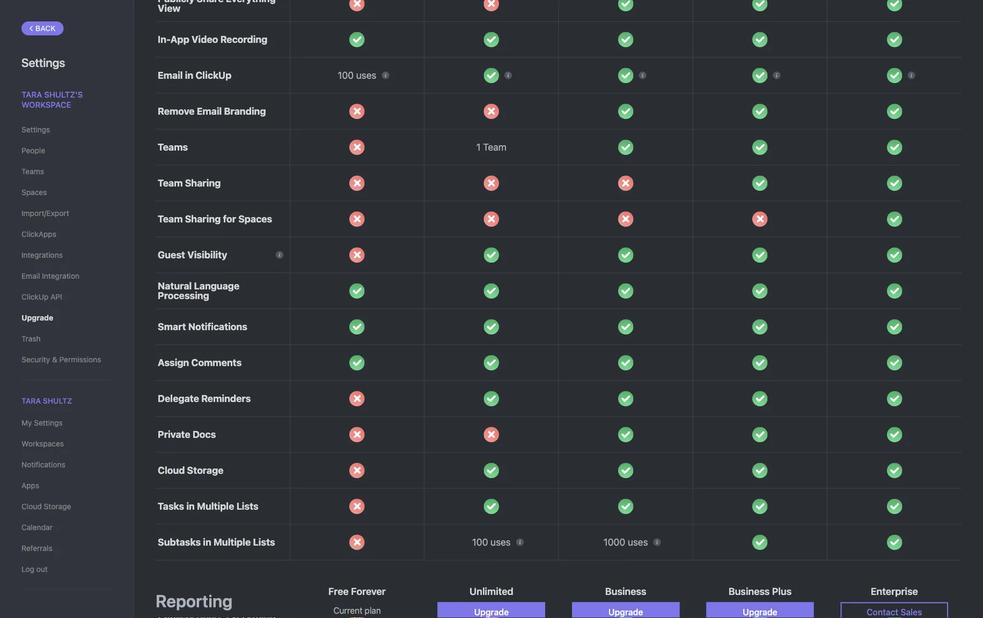 Task type: locate. For each thing, give the bounding box(es) containing it.
2 horizontal spatial email
[[197, 106, 222, 117]]

1 horizontal spatial teams
[[158, 141, 188, 153]]

subtasks in multiple lists
[[158, 537, 275, 549]]

email up clickup api
[[21, 272, 40, 281]]

delegate reminders
[[158, 393, 251, 405]]

upgrade for business plus
[[743, 608, 777, 618]]

teams
[[158, 141, 188, 153], [21, 167, 44, 176]]

2 horizontal spatial upgrade button
[[706, 603, 814, 619]]

spaces up import/export
[[21, 188, 47, 197]]

cloud storage
[[158, 465, 224, 477], [21, 503, 71, 512]]

notifications
[[188, 321, 247, 333], [21, 461, 65, 470]]

1
[[476, 141, 481, 153]]

apps
[[21, 482, 39, 491]]

settings right my
[[34, 419, 63, 428]]

clickup left the "api"
[[21, 293, 48, 302]]

upgrade button for business plus
[[706, 603, 814, 619]]

0 vertical spatial storage
[[187, 465, 224, 477]]

0 vertical spatial settings
[[21, 55, 65, 69]]

1 upgrade button from the left
[[438, 603, 545, 619]]

2 vertical spatial email
[[21, 272, 40, 281]]

business
[[605, 586, 646, 598], [729, 586, 770, 598]]

0 vertical spatial lists
[[236, 501, 259, 513]]

&
[[52, 356, 57, 364]]

2 vertical spatial settings
[[34, 419, 63, 428]]

1 vertical spatial tara
[[21, 397, 41, 406]]

people
[[21, 146, 45, 155]]

1 horizontal spatial cloud
[[158, 465, 185, 477]]

branding
[[224, 106, 266, 117]]

0 horizontal spatial spaces
[[21, 188, 47, 197]]

sharing
[[185, 177, 221, 189], [185, 213, 221, 225]]

settings down back link
[[21, 55, 65, 69]]

publicly
[[158, 0, 194, 4]]

notifications inside settings element
[[21, 461, 65, 470]]

1 vertical spatial email
[[197, 106, 222, 117]]

teams down people on the left top
[[21, 167, 44, 176]]

team
[[483, 141, 507, 153], [158, 177, 183, 189], [158, 213, 183, 225]]

docs
[[193, 429, 216, 441]]

1 horizontal spatial 100 uses
[[472, 537, 511, 549]]

1 vertical spatial teams
[[21, 167, 44, 176]]

reminders
[[201, 393, 251, 405]]

2 sharing from the top
[[185, 213, 221, 225]]

uses
[[356, 70, 376, 81], [491, 537, 511, 549], [628, 537, 648, 549]]

remove email branding
[[158, 106, 266, 117]]

1 vertical spatial settings
[[21, 125, 50, 134]]

business for business
[[605, 586, 646, 598]]

0 horizontal spatial business
[[605, 586, 646, 598]]

team sharing for spaces
[[158, 213, 272, 225]]

1 vertical spatial 100
[[472, 537, 488, 549]]

publicly share everything view
[[158, 0, 276, 14]]

email for email integration
[[21, 272, 40, 281]]

2 business from the left
[[729, 586, 770, 598]]

security
[[21, 356, 50, 364]]

settings link
[[21, 121, 112, 139]]

sharing up team sharing for spaces
[[185, 177, 221, 189]]

cloud storage link
[[21, 498, 112, 516]]

in for subtasks
[[203, 537, 211, 549]]

1 vertical spatial spaces
[[238, 213, 272, 225]]

0 horizontal spatial clickup
[[21, 293, 48, 302]]

0 horizontal spatial teams
[[21, 167, 44, 176]]

tara for tara shultz's workspace
[[21, 90, 42, 99]]

2 vertical spatial in
[[203, 537, 211, 549]]

in right tasks
[[186, 501, 195, 513]]

1 horizontal spatial email
[[158, 70, 183, 81]]

settings
[[21, 55, 65, 69], [21, 125, 50, 134], [34, 419, 63, 428]]

storage down the docs
[[187, 465, 224, 477]]

1 horizontal spatial upgrade button
[[572, 603, 680, 619]]

0 vertical spatial tara
[[21, 90, 42, 99]]

log
[[21, 565, 34, 574]]

1 horizontal spatial uses
[[491, 537, 511, 549]]

0 horizontal spatial 100
[[338, 70, 354, 81]]

guest
[[158, 249, 185, 261]]

natural
[[158, 280, 192, 292]]

0 vertical spatial notifications
[[188, 321, 247, 333]]

cloud down apps
[[21, 503, 42, 512]]

tara up my
[[21, 397, 41, 406]]

lists for subtasks in multiple lists
[[253, 537, 275, 549]]

tara inside tara shultz's workspace
[[21, 90, 42, 99]]

1 vertical spatial cloud
[[21, 503, 42, 512]]

app
[[171, 34, 189, 45]]

assign comments
[[158, 357, 242, 369]]

1 vertical spatial team
[[158, 177, 183, 189]]

1 vertical spatial in
[[186, 501, 195, 513]]

in down app
[[185, 70, 193, 81]]

1 vertical spatial 100 uses
[[472, 537, 511, 549]]

2 upgrade button from the left
[[572, 603, 680, 619]]

upgrade for unlimited
[[474, 608, 509, 618]]

0 vertical spatial 100
[[338, 70, 354, 81]]

1 horizontal spatial business
[[729, 586, 770, 598]]

spaces right 'for'
[[238, 213, 272, 225]]

1000
[[604, 537, 625, 549]]

2 vertical spatial team
[[158, 213, 183, 225]]

1 horizontal spatial clickup
[[196, 70, 232, 81]]

1000 uses
[[604, 537, 648, 549]]

calendar
[[21, 524, 53, 532]]

1 vertical spatial sharing
[[185, 213, 221, 225]]

0 horizontal spatial cloud storage
[[21, 503, 71, 512]]

0 horizontal spatial upgrade button
[[438, 603, 545, 619]]

email up remove
[[158, 70, 183, 81]]

100 uses
[[338, 70, 376, 81], [472, 537, 511, 549]]

0 vertical spatial multiple
[[197, 501, 234, 513]]

upgrade button
[[438, 603, 545, 619], [572, 603, 680, 619], [706, 603, 814, 619]]

0 vertical spatial cloud
[[158, 465, 185, 477]]

team sharing
[[158, 177, 221, 189]]

cloud storage inside cloud storage link
[[21, 503, 71, 512]]

cloud storage up calendar
[[21, 503, 71, 512]]

upgrade button for unlimited
[[438, 603, 545, 619]]

cloud storage down private docs
[[158, 465, 224, 477]]

0 vertical spatial spaces
[[21, 188, 47, 197]]

delegate
[[158, 393, 199, 405]]

0 vertical spatial 100 uses
[[338, 70, 376, 81]]

reporting
[[156, 591, 232, 612]]

storage down apps link
[[44, 503, 71, 512]]

multiple down the tasks in multiple lists
[[214, 537, 251, 549]]

0 vertical spatial sharing
[[185, 177, 221, 189]]

0 vertical spatial teams
[[158, 141, 188, 153]]

2 horizontal spatial uses
[[628, 537, 648, 549]]

clickup api
[[21, 293, 62, 302]]

enterprise
[[871, 586, 918, 598]]

clickup
[[196, 70, 232, 81], [21, 293, 48, 302]]

1 horizontal spatial cloud storage
[[158, 465, 224, 477]]

contact sales button
[[841, 603, 948, 619]]

teams down remove
[[158, 141, 188, 153]]

upgrade button for business
[[572, 603, 680, 619]]

1 vertical spatial cloud storage
[[21, 503, 71, 512]]

multiple for tasks
[[197, 501, 234, 513]]

cloud inside settings element
[[21, 503, 42, 512]]

1 vertical spatial clickup
[[21, 293, 48, 302]]

check image
[[618, 0, 633, 11], [887, 0, 902, 11], [349, 32, 365, 47], [618, 32, 633, 47], [887, 32, 902, 47], [484, 68, 499, 83], [887, 68, 902, 83], [887, 104, 902, 119], [618, 140, 633, 155], [887, 140, 902, 155], [753, 176, 768, 191], [887, 176, 902, 191], [484, 248, 499, 263], [618, 248, 633, 263], [349, 284, 365, 299], [484, 284, 499, 299], [618, 284, 633, 299], [753, 284, 768, 299], [349, 319, 365, 335], [618, 319, 633, 335], [618, 355, 633, 371], [484, 391, 499, 407], [753, 391, 768, 407], [887, 391, 902, 407], [753, 427, 768, 443], [887, 427, 902, 443], [887, 463, 902, 479], [484, 499, 499, 515], [753, 499, 768, 515], [753, 535, 768, 551]]

trash
[[21, 335, 41, 343]]

clickup down in-app video recording
[[196, 70, 232, 81]]

lists for tasks in multiple lists
[[236, 501, 259, 513]]

cloud up tasks
[[158, 465, 185, 477]]

email inside settings element
[[21, 272, 40, 281]]

business for business plus
[[729, 586, 770, 598]]

business plus
[[729, 586, 792, 598]]

1 sharing from the top
[[185, 177, 221, 189]]

upgrade for business
[[609, 608, 643, 618]]

multiple up 'subtasks in multiple lists'
[[197, 501, 234, 513]]

settings up people on the left top
[[21, 125, 50, 134]]

0 vertical spatial in
[[185, 70, 193, 81]]

1 vertical spatial lists
[[253, 537, 275, 549]]

1 vertical spatial notifications
[[21, 461, 65, 470]]

close image
[[349, 0, 365, 11], [484, 0, 499, 11], [349, 104, 365, 119], [484, 104, 499, 119], [484, 176, 499, 191], [618, 176, 633, 191], [484, 427, 499, 443], [349, 463, 365, 479], [349, 499, 365, 515], [349, 535, 365, 551]]

100
[[338, 70, 354, 81], [472, 537, 488, 549]]

0 horizontal spatial notifications
[[21, 461, 65, 470]]

storage
[[187, 465, 224, 477], [44, 503, 71, 512]]

1 horizontal spatial storage
[[187, 465, 224, 477]]

notifications down workspaces
[[21, 461, 65, 470]]

lists
[[236, 501, 259, 513], [253, 537, 275, 549]]

email right remove
[[197, 106, 222, 117]]

tara up workspace
[[21, 90, 42, 99]]

business down 1000 uses
[[605, 586, 646, 598]]

business left plus at bottom right
[[729, 586, 770, 598]]

0 horizontal spatial email
[[21, 272, 40, 281]]

back link
[[21, 21, 64, 35]]

email
[[158, 70, 183, 81], [197, 106, 222, 117], [21, 272, 40, 281]]

tara shultz's workspace
[[21, 90, 83, 109]]

0 horizontal spatial 100 uses
[[338, 70, 376, 81]]

0 horizontal spatial storage
[[44, 503, 71, 512]]

share
[[197, 0, 224, 4]]

notifications up comments
[[188, 321, 247, 333]]

in
[[185, 70, 193, 81], [186, 501, 195, 513], [203, 537, 211, 549]]

0 horizontal spatial cloud
[[21, 503, 42, 512]]

tara shultz
[[21, 397, 72, 406]]

close image
[[349, 140, 365, 155], [349, 176, 365, 191], [349, 212, 365, 227], [484, 212, 499, 227], [618, 212, 633, 227], [753, 212, 768, 227], [349, 248, 365, 263], [349, 391, 365, 407], [349, 427, 365, 443]]

in right the "subtasks"
[[203, 537, 211, 549]]

1 vertical spatial storage
[[44, 503, 71, 512]]

0 vertical spatial cloud storage
[[158, 465, 224, 477]]

1 vertical spatial multiple
[[214, 537, 251, 549]]

contact
[[867, 608, 899, 618]]

sharing left 'for'
[[185, 213, 221, 225]]

referrals
[[21, 545, 52, 553]]

3 upgrade button from the left
[[706, 603, 814, 619]]

people link
[[21, 142, 112, 160]]

0 vertical spatial email
[[158, 70, 183, 81]]

multiple
[[197, 501, 234, 513], [214, 537, 251, 549]]

recording
[[220, 34, 267, 45]]

workspace
[[21, 100, 71, 109]]

1 business from the left
[[605, 586, 646, 598]]

my settings link
[[21, 414, 112, 433]]

import/export link
[[21, 204, 112, 223]]

2 tara from the top
[[21, 397, 41, 406]]

check image
[[753, 0, 768, 11], [484, 32, 499, 47], [753, 32, 768, 47], [618, 68, 633, 83], [753, 68, 768, 83], [618, 104, 633, 119], [753, 104, 768, 119], [753, 140, 768, 155], [887, 212, 902, 227], [753, 248, 768, 263], [887, 248, 902, 263], [887, 284, 902, 299], [484, 319, 499, 335], [753, 319, 768, 335], [887, 319, 902, 335], [349, 355, 365, 371], [484, 355, 499, 371], [753, 355, 768, 371], [887, 355, 902, 371], [618, 391, 633, 407], [618, 427, 633, 443], [484, 463, 499, 479], [618, 463, 633, 479], [753, 463, 768, 479], [618, 499, 633, 515], [887, 499, 902, 515], [887, 535, 902, 551]]

email for email in clickup
[[158, 70, 183, 81]]

1 tara from the top
[[21, 90, 42, 99]]

integrations link
[[21, 246, 112, 265]]

storage inside settings element
[[44, 503, 71, 512]]



Task type: vqa. For each thing, say whether or not it's contained in the screenshot.
ClickUp API
yes



Task type: describe. For each thing, give the bounding box(es) containing it.
my settings
[[21, 419, 63, 428]]

shultz
[[43, 397, 72, 406]]

current plan
[[333, 606, 381, 616]]

subtasks
[[158, 537, 201, 549]]

language
[[194, 280, 239, 292]]

smart
[[158, 321, 186, 333]]

out
[[36, 565, 48, 574]]

1 horizontal spatial 100
[[472, 537, 488, 549]]

permissions
[[59, 356, 101, 364]]

comments
[[191, 357, 242, 369]]

plus
[[772, 586, 792, 598]]

forever
[[351, 586, 386, 598]]

log out
[[21, 565, 48, 574]]

clickup api link
[[21, 288, 112, 306]]

for
[[223, 213, 236, 225]]

referrals link
[[21, 540, 112, 558]]

workspaces link
[[21, 435, 112, 454]]

security & permissions link
[[21, 351, 112, 369]]

video
[[192, 34, 218, 45]]

upgrade inside settings element
[[21, 314, 53, 323]]

security & permissions
[[21, 356, 101, 364]]

back
[[35, 24, 56, 33]]

import/export
[[21, 209, 69, 218]]

in-
[[158, 34, 171, 45]]

spaces inside "link"
[[21, 188, 47, 197]]

team for team sharing for spaces
[[158, 213, 183, 225]]

trash link
[[21, 330, 112, 348]]

teams link
[[21, 163, 112, 181]]

in for email
[[185, 70, 193, 81]]

log out link
[[21, 561, 112, 579]]

0 horizontal spatial uses
[[356, 70, 376, 81]]

private
[[158, 429, 190, 441]]

calendar link
[[21, 519, 112, 537]]

email integration link
[[21, 267, 112, 286]]

1 team
[[476, 141, 507, 153]]

0 vertical spatial clickup
[[196, 70, 232, 81]]

unlimited
[[470, 586, 513, 598]]

0 vertical spatial team
[[483, 141, 507, 153]]

free
[[328, 586, 349, 598]]

in for tasks
[[186, 501, 195, 513]]

processing
[[158, 290, 209, 302]]

email integration
[[21, 272, 79, 281]]

shultz's
[[44, 90, 83, 99]]

sharing for team sharing
[[185, 177, 221, 189]]

workspaces
[[21, 440, 64, 449]]

view
[[158, 2, 180, 14]]

clickup inside the 'clickup api' link
[[21, 293, 48, 302]]

contact sales
[[867, 608, 922, 618]]

sales
[[901, 608, 922, 618]]

assign
[[158, 357, 189, 369]]

teams inside settings element
[[21, 167, 44, 176]]

spaces link
[[21, 184, 112, 202]]

guest visibility
[[158, 249, 227, 261]]

tasks in multiple lists
[[158, 501, 259, 513]]

multiple for subtasks
[[214, 537, 251, 549]]

api
[[50, 293, 62, 302]]

current
[[333, 606, 362, 616]]

tara for tara shultz
[[21, 397, 41, 406]]

free forever
[[328, 586, 386, 598]]

plan
[[365, 606, 381, 616]]

remove
[[158, 106, 195, 117]]

natural language processing
[[158, 280, 239, 302]]

email in clickup
[[158, 70, 232, 81]]

clickapps link
[[21, 225, 112, 244]]

integrations
[[21, 251, 63, 260]]

my
[[21, 419, 32, 428]]

in-app video recording
[[158, 34, 267, 45]]

notifications link
[[21, 456, 112, 475]]

team for team sharing
[[158, 177, 183, 189]]

1 horizontal spatial spaces
[[238, 213, 272, 225]]

visibility
[[187, 249, 227, 261]]

clickapps
[[21, 230, 56, 239]]

sharing for team sharing for spaces
[[185, 213, 221, 225]]

1 horizontal spatial notifications
[[188, 321, 247, 333]]

settings element
[[0, 0, 134, 619]]

tasks
[[158, 501, 184, 513]]

integration
[[42, 272, 79, 281]]

private docs
[[158, 429, 216, 441]]

apps link
[[21, 477, 112, 495]]



